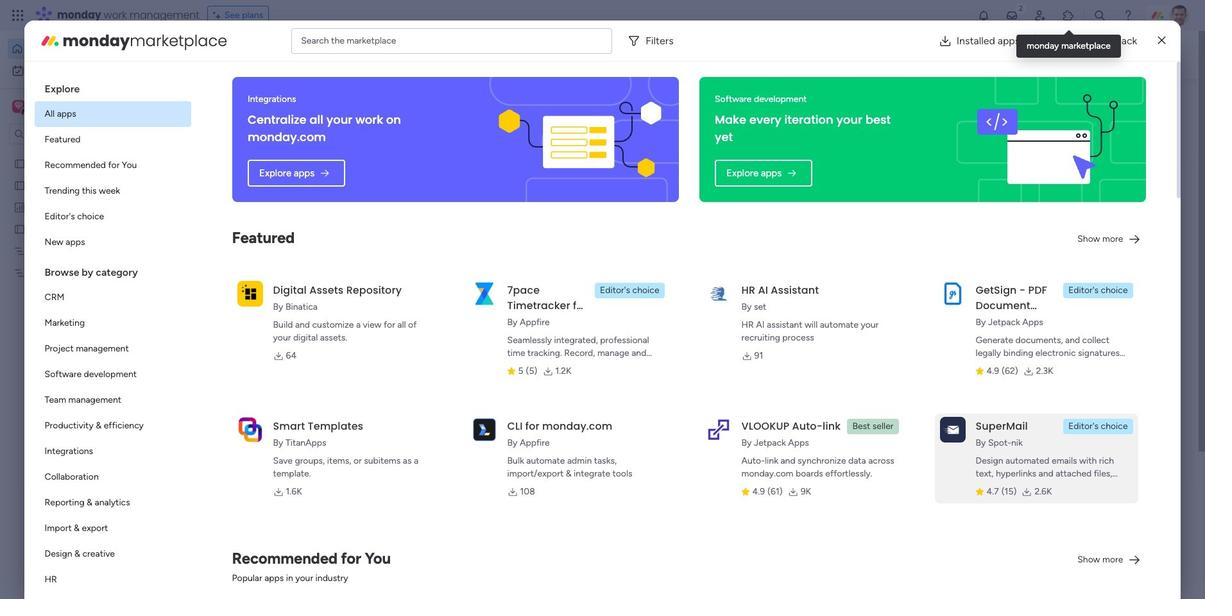 Task type: locate. For each thing, give the bounding box(es) containing it.
2 public board image from the top
[[13, 179, 26, 191]]

2 image
[[1015, 1, 1027, 15]]

2 vertical spatial circle o image
[[974, 186, 983, 196]]

list box
[[34, 72, 191, 599], [0, 150, 164, 457]]

0 horizontal spatial banner logo image
[[497, 77, 664, 202]]

workspace selection element
[[12, 99, 107, 116]]

1 vertical spatial public board image
[[13, 179, 26, 191]]

v2 user feedback image
[[966, 48, 975, 62]]

0 vertical spatial heading
[[34, 72, 191, 101]]

app logo image
[[237, 281, 263, 307], [471, 281, 497, 307], [706, 281, 731, 307], [940, 281, 966, 307], [237, 417, 263, 443], [471, 417, 497, 443], [706, 417, 731, 443], [940, 417, 966, 443]]

1 vertical spatial monday marketplace image
[[40, 30, 60, 51]]

1 vertical spatial heading
[[34, 255, 191, 285]]

quick search results list box
[[237, 120, 924, 447]]

2 banner logo image from the left
[[964, 77, 1131, 202]]

heading
[[34, 72, 191, 101], [34, 255, 191, 285]]

circle o image
[[974, 153, 983, 163], [974, 170, 983, 179], [974, 186, 983, 196]]

3 public board image from the top
[[13, 223, 26, 235]]

2 workspace image from the left
[[14, 99, 23, 114]]

terry turtle image
[[267, 574, 293, 599]]

component image
[[253, 412, 264, 423]]

0 vertical spatial public board image
[[13, 157, 26, 169]]

1 vertical spatial circle o image
[[974, 170, 983, 179]]

3 circle o image from the top
[[974, 186, 983, 196]]

0 vertical spatial monday marketplace image
[[1062, 9, 1075, 22]]

1 horizontal spatial monday marketplace image
[[1062, 9, 1075, 22]]

1 heading from the top
[[34, 72, 191, 101]]

workspace image
[[12, 99, 25, 114], [14, 99, 23, 114]]

monday marketplace image
[[1062, 9, 1075, 22], [40, 30, 60, 51]]

0 vertical spatial circle o image
[[974, 153, 983, 163]]

1 horizontal spatial banner logo image
[[964, 77, 1131, 202]]

option
[[8, 39, 156, 59], [8, 60, 156, 81], [34, 101, 191, 127], [34, 127, 191, 153], [0, 152, 164, 154], [34, 153, 191, 178], [34, 178, 191, 204], [34, 204, 191, 230], [34, 230, 191, 255], [34, 285, 191, 311], [34, 311, 191, 336], [34, 336, 191, 362], [34, 362, 191, 388], [34, 388, 191, 413], [34, 413, 191, 439], [34, 439, 191, 465], [34, 465, 191, 490], [34, 490, 191, 516], [34, 516, 191, 542], [34, 542, 191, 567], [34, 567, 191, 593]]

2 vertical spatial public board image
[[13, 223, 26, 235]]

see plans image
[[213, 8, 224, 22]]

0 horizontal spatial monday marketplace image
[[40, 30, 60, 51]]

public board image
[[13, 157, 26, 169], [13, 179, 26, 191], [13, 223, 26, 235]]

public dashboard image
[[13, 201, 26, 213]]

banner logo image
[[497, 77, 664, 202], [964, 77, 1131, 202]]



Task type: describe. For each thing, give the bounding box(es) containing it.
1 banner logo image from the left
[[497, 77, 664, 202]]

1 public board image from the top
[[13, 157, 26, 169]]

2 circle o image from the top
[[974, 170, 983, 179]]

templates image image
[[967, 258, 1136, 347]]

notifications image
[[978, 9, 990, 22]]

v2 bolt switch image
[[1066, 48, 1073, 62]]

1 workspace image from the left
[[12, 99, 25, 114]]

select product image
[[12, 9, 24, 22]]

check circle image
[[974, 137, 983, 147]]

update feed image
[[1006, 9, 1019, 22]]

dapulse x slim image
[[1158, 33, 1166, 48]]

close recently visited image
[[237, 105, 252, 120]]

2 heading from the top
[[34, 255, 191, 285]]

invite members image
[[1034, 9, 1047, 22]]

search everything image
[[1094, 9, 1107, 22]]

1 circle o image from the top
[[974, 153, 983, 163]]

dapulse x slim image
[[1128, 93, 1144, 108]]

check circle image
[[974, 121, 983, 130]]

public board image
[[253, 234, 267, 248]]

help image
[[1122, 9, 1135, 22]]

Search in workspace field
[[27, 127, 107, 142]]

terry turtle image
[[1169, 5, 1190, 26]]

getting started element
[[955, 468, 1148, 519]]



Task type: vqa. For each thing, say whether or not it's contained in the screenshot.
the bottommost circle o image
yes



